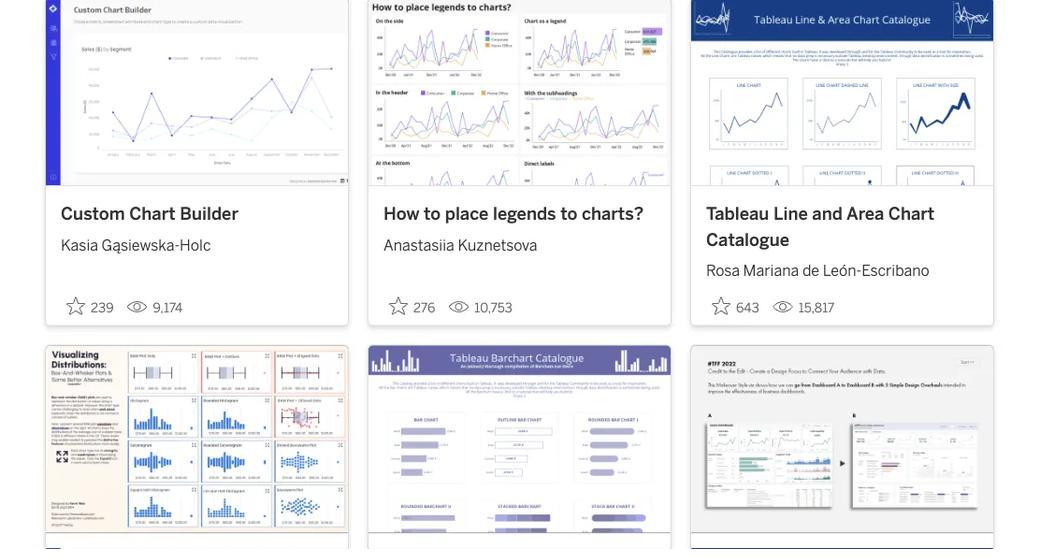 Task type: locate. For each thing, give the bounding box(es) containing it.
2 add favorite button from the left
[[706, 291, 765, 321]]

643
[[736, 300, 759, 315]]

Add Favorite button
[[61, 291, 119, 321]]

to
[[424, 203, 441, 224], [560, 203, 577, 224]]

legends
[[493, 203, 556, 224]]

add favorite button for how to place legends to charts?
[[383, 291, 441, 321]]

15,817
[[799, 300, 835, 315]]

how
[[383, 203, 419, 224]]

mariana
[[743, 262, 799, 280]]

add favorite button containing 643
[[706, 291, 765, 321]]

chart
[[129, 203, 175, 224], [888, 203, 935, 224]]

de
[[802, 262, 819, 280]]

0 horizontal spatial add favorite button
[[383, 291, 441, 321]]

kasia gąsiewska-holc link
[[61, 227, 333, 257]]

0 horizontal spatial chart
[[129, 203, 175, 224]]

line
[[773, 203, 808, 224]]

to right how
[[424, 203, 441, 224]]

add favorite button for tableau line and area chart catalogue
[[706, 291, 765, 321]]

and
[[812, 203, 843, 224]]

1 chart from the left
[[129, 203, 175, 224]]

catalogue
[[706, 229, 789, 249]]

add favorite button down anastasiia
[[383, 291, 441, 321]]

charts?
[[582, 203, 644, 224]]

rosa mariana de león-escribano link
[[706, 252, 978, 282]]

anastasiia kuznetsova link
[[383, 227, 656, 257]]

1 horizontal spatial add favorite button
[[706, 291, 765, 321]]

chart inside "link"
[[129, 203, 175, 224]]

1 add favorite button from the left
[[383, 291, 441, 321]]

1 horizontal spatial to
[[560, 203, 577, 224]]

custom
[[61, 203, 125, 224]]

Add Favorite button
[[383, 291, 441, 321], [706, 291, 765, 321]]

workbook thumbnail image
[[46, 0, 348, 185], [368, 0, 671, 185], [691, 0, 993, 185], [46, 345, 348, 533], [368, 345, 671, 533], [691, 345, 993, 533]]

anastasiia
[[383, 236, 454, 254]]

10,753 views element
[[441, 293, 520, 323]]

holc
[[180, 236, 211, 254]]

add favorite button containing 276
[[383, 291, 441, 321]]

rosa mariana de león-escribano
[[706, 262, 929, 280]]

1 horizontal spatial chart
[[888, 203, 935, 224]]

gąsiewska-
[[102, 236, 180, 254]]

to left charts?
[[560, 203, 577, 224]]

chart up gąsiewska-
[[129, 203, 175, 224]]

chart right area
[[888, 203, 935, 224]]

2 chart from the left
[[888, 203, 935, 224]]

0 horizontal spatial to
[[424, 203, 441, 224]]

add favorite button down rosa
[[706, 291, 765, 321]]

custom chart builder link
[[61, 201, 333, 227]]



Task type: vqa. For each thing, say whether or not it's contained in the screenshot.


Task type: describe. For each thing, give the bounding box(es) containing it.
1 to from the left
[[424, 203, 441, 224]]

rosa
[[706, 262, 740, 280]]

kuznetsova
[[458, 236, 537, 254]]

tableau
[[706, 203, 769, 224]]

9,174 views element
[[119, 293, 190, 323]]

tableau line and area chart catalogue link
[[706, 201, 978, 252]]

león-
[[823, 262, 862, 280]]

how to place legends to charts?
[[383, 203, 644, 224]]

custom chart builder
[[61, 203, 238, 224]]

kasia gąsiewska-holc
[[61, 236, 211, 254]]

area
[[846, 203, 884, 224]]

2 to from the left
[[560, 203, 577, 224]]

kasia
[[61, 236, 98, 254]]

escribano
[[862, 262, 929, 280]]

276
[[413, 300, 435, 315]]

how to place legends to charts? link
[[383, 201, 656, 227]]

239
[[91, 300, 114, 315]]

builder
[[180, 203, 238, 224]]

chart inside tableau line and area chart catalogue
[[888, 203, 935, 224]]

place
[[445, 203, 489, 224]]

10,753
[[475, 300, 512, 315]]

9,174
[[153, 300, 183, 315]]

tableau line and area chart catalogue
[[706, 203, 935, 249]]

anastasiia kuznetsova
[[383, 236, 537, 254]]

15,817 views element
[[765, 293, 842, 323]]



